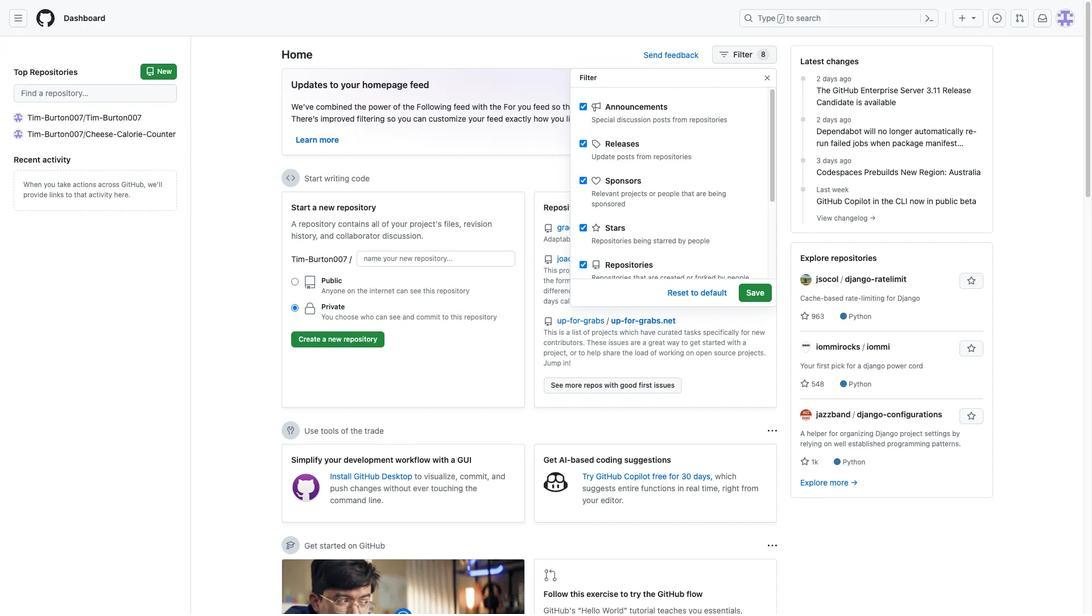 Task type: describe. For each thing, give the bounding box(es) containing it.
your inside which suggests entire functions in real time, right from your editor.
[[582, 496, 599, 505]]

your up 'combined'
[[341, 80, 360, 90]]

1 horizontal spatial git pull request image
[[1016, 14, 1025, 23]]

you right filtering at the left of the page
[[398, 114, 411, 123]]

to inside the private you choose who can see and commit to this repository
[[442, 313, 449, 321]]

get ai-based coding suggestions element
[[534, 444, 777, 523]]

→ for view changelog →
[[870, 214, 876, 222]]

of right 'list'
[[583, 328, 590, 337]]

what is github? image
[[282, 560, 524, 615]]

you up exactly
[[518, 102, 531, 112]]

is inside this is a list of projects which have curated tasks specifically for new contributors. these issues are a great way to get started with a project, or to help share the load of working on open source projects. jump in!
[[559, 328, 564, 337]]

to inside try the github flow element
[[621, 589, 628, 599]]

repository inside the public anyone on the internet can see this repository
[[437, 287, 470, 295]]

feed up customize at the top
[[454, 102, 470, 112]]

based inside explore repositories navigation
[[824, 294, 844, 303]]

github inside simplify your development workflow with a gui element
[[354, 472, 380, 481]]

get ai-based coding suggestions
[[544, 455, 671, 465]]

this is a list of projects which have curated tasks specifically for new contributors. these issues are a great way to get started with a project, or to help share the load of working on open source projects. jump in!
[[544, 328, 766, 368]]

of down "great"
[[651, 349, 657, 357]]

copilot inside the get ai-based coding suggestions element
[[624, 472, 650, 481]]

the up filtering at the left of the page
[[355, 102, 366, 112]]

specifically
[[703, 328, 739, 337]]

repo image up extensions
[[592, 260, 601, 269]]

created
[[660, 274, 685, 282]]

/ right jsocol
[[841, 274, 843, 284]]

ago inside 3 days ago codespaces prebuilds new region: australia
[[840, 156, 852, 165]]

australia
[[949, 167, 981, 177]]

start for start a new repository
[[291, 203, 310, 212]]

are inside relevant projects or people that are being sponsored
[[696, 189, 707, 198]]

contributors.
[[544, 339, 585, 347]]

discover
[[637, 102, 668, 112]]

the github enterprise server 3.11 release candidate is available link
[[817, 84, 984, 108]]

try
[[630, 589, 641, 599]]

which suggests entire functions in real time, right from your editor.
[[582, 472, 759, 505]]

with inside 'we've combined the power of the following feed with the for you feed so there's one place to discover content on github. there's improved filtering so you can customize your feed exactly how you like it, and a shiny new visual design. ✨'
[[472, 102, 488, 112]]

provide
[[23, 191, 47, 199]]

your inside a repository contains all of your project's files, revision history, and collaborator discussion.
[[391, 219, 408, 229]]

of right tools
[[341, 426, 348, 436]]

changes inside 2 days ago dependabot will no longer automatically re- run failed jobs when package manifest changes
[[817, 150, 848, 160]]

this for up-for-grabs
[[544, 328, 557, 337]]

share
[[603, 349, 621, 357]]

working inside this is a list of projects which have curated tasks specifically for new contributors. these issues are a great way to get started with a project, or to help share the load of working on open source projects. jump in!
[[659, 349, 684, 357]]

explore for explore more →
[[801, 478, 828, 488]]

x image
[[758, 80, 768, 89]]

holidays
[[691, 287, 718, 295]]

merge
[[597, 266, 617, 275]]

new link
[[141, 64, 177, 80]]

2 horizontal spatial people
[[728, 274, 749, 282]]

for
[[504, 102, 516, 112]]

/ inside type / to search
[[779, 15, 783, 23]]

548
[[810, 380, 825, 389]]

search
[[797, 13, 821, 23]]

jobs
[[853, 138, 869, 148]]

tim-burton007 /
[[291, 254, 352, 264]]

create a new repository
[[299, 335, 377, 344]]

repository inside the private you choose who can see and commit to this repository
[[464, 313, 497, 321]]

what is github? element
[[282, 559, 525, 615]]

the inside this project is a merge of several common datetime operations on the form of  extensions to system.datetime, including natural date difference text (precise and human rounded), holidays and working days calculations on several culture locales.
[[544, 277, 554, 285]]

1 horizontal spatial filter
[[734, 50, 753, 59]]

1 vertical spatial python
[[849, 380, 872, 389]]

0 vertical spatial new
[[157, 67, 172, 76]]

of inside 'we've combined the power of the following feed with the for you feed so there's one place to discover content on github. there's improved filtering so you can customize your feed exactly how you like it, and a shiny new visual design. ✨'
[[393, 102, 401, 112]]

burton007 up calorie-
[[103, 113, 142, 122]]

0 horizontal spatial so
[[387, 114, 396, 123]]

and inside the private you choose who can see and commit to this repository
[[403, 313, 415, 321]]

git pull request image inside try the github flow element
[[544, 569, 557, 583]]

issue opened image
[[993, 14, 1002, 23]]

repositories for repositories that are created or forked by people
[[592, 274, 632, 282]]

exercise
[[587, 589, 619, 599]]

try github copilot free for 30 days,
[[582, 472, 715, 481]]

0 vertical spatial help
[[651, 203, 668, 212]]

days inside this project is a merge of several common datetime operations on the form of  extensions to system.datetime, including natural date difference text (precise and human rounded), holidays and working days calculations on several culture locales.
[[544, 297, 559, 306]]

0 vertical spatial several
[[627, 266, 650, 275]]

on inside a helper for organizing django project settings by relying on well established programming patterns.
[[824, 440, 832, 448]]

the left following
[[403, 102, 415, 112]]

1 vertical spatial posts
[[617, 152, 635, 161]]

explore more → link
[[801, 478, 858, 488]]

/ inside create a new repository "element"
[[350, 254, 352, 264]]

filtering
[[357, 114, 385, 123]]

on down command
[[348, 541, 357, 551]]

1 vertical spatial by
[[718, 274, 726, 282]]

feed up how
[[533, 102, 550, 112]]

settings
[[925, 430, 951, 438]]

days for dependabot
[[823, 116, 838, 124]]

/ up cheese- at the left top of page
[[83, 113, 86, 122]]

why am i seeing this? image for repositories that need your help
[[768, 174, 777, 183]]

see more repos with good first issues link
[[544, 378, 682, 394]]

@iommirocks profile image
[[801, 342, 812, 354]]

that inside when you take actions across github, we'll provide links to that activity here.
[[74, 191, 87, 199]]

/ up merge
[[614, 254, 616, 263]]

links
[[49, 191, 64, 199]]

which inside this is a list of projects which have curated tasks specifically for new contributors. these issues are a great way to get started with a project, or to help share the load of working on open source projects. jump in!
[[620, 328, 639, 337]]

this inside the private you choose who can see and commit to this repository
[[451, 313, 463, 321]]

github down line.
[[359, 541, 385, 551]]

heart image
[[592, 176, 601, 185]]

code image
[[286, 174, 295, 183]]

and inside to visualize, commit, and push changes without ever touching the command line.
[[492, 472, 506, 481]]

1 horizontal spatial posts
[[653, 116, 671, 124]]

suggests
[[582, 484, 616, 493]]

are inside this is a list of projects which have curated tasks specifically for new contributors. these issues are a great way to get started with a project, or to help share the load of working on open source projects. jump in!
[[631, 339, 641, 347]]

of right form
[[573, 277, 579, 285]]

is inside this project is a merge of several common datetime operations on the form of  extensions to system.datetime, including natural date difference text (precise and human rounded), holidays and working days calculations on several culture locales.
[[584, 266, 589, 275]]

a up history,
[[312, 203, 317, 212]]

with left good
[[605, 381, 619, 390]]

you left like
[[551, 114, 564, 123]]

on inside this is a list of projects which have curated tasks specifically for new contributors. these issues are a great way to get started with a project, or to help share the load of working on open source projects. jump in!
[[686, 349, 694, 357]]

tim- for tim-burton007 / cheese-calorie-counter
[[27, 129, 45, 139]]

1 vertical spatial or
[[687, 274, 693, 282]]

issues inside this is a list of projects which have curated tasks specifically for new contributors. these issues are a great way to get started with a project, or to help share the load of working on open source projects. jump in!
[[609, 339, 629, 347]]

2 gradle link from the left
[[587, 222, 612, 232]]

all inside a repository contains all of your project's files, revision history, and collaborator discussion.
[[372, 219, 380, 229]]

to left search
[[787, 13, 794, 23]]

across
[[98, 180, 119, 189]]

none radio inside create a new repository "element"
[[291, 278, 299, 286]]

1 horizontal spatial issues
[[654, 381, 675, 390]]

0 horizontal spatial based
[[571, 455, 594, 465]]

a up load
[[643, 339, 647, 347]]

latest
[[801, 56, 825, 66]]

revision
[[464, 219, 492, 229]]

the inside last week github copilot in the cli now in public beta
[[882, 196, 894, 206]]

Top Repositories search field
[[14, 84, 177, 102]]

/ right grabs
[[607, 316, 609, 325]]

your inside 'we've combined the power of the following feed with the for you feed so there's one place to discover content on github. there's improved filtering so you can customize your feed exactly how you like it, and a shiny new visual design. ✨'
[[469, 114, 485, 123]]

first inside repositories that need your help element
[[639, 381, 652, 390]]

command palette image
[[925, 14, 934, 23]]

new inside button
[[328, 335, 342, 344]]

can inside the private you choose who can see and commit to this repository
[[376, 313, 387, 321]]

0 vertical spatial so
[[552, 102, 561, 112]]

1 vertical spatial started
[[320, 541, 346, 551]]

project inside a helper for organizing django project settings by relying on well established programming patterns.
[[900, 430, 923, 438]]

the inside to visualize, commit, and push changes without ever touching the command line.
[[465, 484, 477, 493]]

public
[[321, 277, 342, 285]]

view changelog →
[[817, 214, 876, 222]]

human
[[634, 287, 656, 295]]

to inside when you take actions across github, we'll provide links to that activity here.
[[66, 191, 72, 199]]

explore for explore repositories
[[801, 253, 829, 263]]

projects inside relevant projects or people that are being sponsored
[[621, 189, 647, 198]]

2 for dependabot will no longer automatically re- run failed jobs when package manifest changes
[[817, 116, 821, 124]]

repo image inside "element"
[[303, 276, 317, 290]]

3.11
[[927, 85, 941, 95]]

update posts from repositories
[[592, 152, 692, 161]]

all inside repositories that need your help element
[[643, 235, 650, 244]]

more for learn
[[319, 135, 339, 145]]

or inside relevant projects or people that are being sponsored
[[649, 189, 656, 198]]

in for which suggests entire functions in real time, right from your editor.
[[678, 484, 684, 493]]

feed up following
[[410, 80, 429, 90]]

improved
[[321, 114, 355, 123]]

on down (precise
[[601, 297, 609, 306]]

joaomatossilva
[[557, 254, 612, 263]]

of down joaomatossilva / datetimeextensions
[[619, 266, 625, 275]]

get for get ai-based coding suggestions
[[544, 455, 557, 465]]

0 vertical spatial django
[[898, 294, 920, 303]]

development
[[344, 455, 394, 465]]

have
[[641, 328, 656, 337]]

power inside explore repositories navigation
[[887, 362, 907, 370]]

a left gui
[[451, 455, 456, 465]]

0 horizontal spatial by
[[678, 237, 686, 245]]

ratelimit
[[875, 274, 907, 284]]

ago for is
[[840, 75, 852, 83]]

push
[[330, 484, 348, 493]]

repositories up system.datetime,
[[605, 260, 653, 270]]

files,
[[444, 219, 462, 229]]

ai-
[[559, 455, 571, 465]]

@jazzband profile image
[[801, 410, 812, 421]]

automation
[[594, 235, 630, 244]]

who
[[361, 313, 374, 321]]

menu containing announcements
[[571, 92, 768, 403]]

suggestions
[[624, 455, 671, 465]]

learn more link
[[296, 135, 339, 145]]

on inside 'we've combined the power of the following feed with the for you feed so there's one place to discover content on github. there's improved filtering so you can customize your feed exactly how you like it, and a shiny new visual design. ✨'
[[701, 102, 710, 112]]

1 vertical spatial being
[[634, 237, 652, 245]]

tag image
[[592, 139, 601, 148]]

tasks
[[684, 328, 701, 337]]

try the github flow element
[[534, 559, 777, 615]]

a inside button
[[323, 335, 326, 344]]

ago for failed
[[840, 116, 852, 124]]

days for the
[[823, 75, 838, 83]]

grabs.net
[[639, 316, 676, 325]]

help inside this is a list of projects which have curated tasks specifically for new contributors. these issues are a great way to get started with a project, or to help share the load of working on open source projects. jump in!
[[587, 349, 601, 357]]

configurations
[[887, 410, 943, 419]]

0 vertical spatial activity
[[42, 155, 71, 164]]

tim-burton007 / tim-burton007
[[27, 113, 142, 122]]

plus image
[[958, 14, 967, 23]]

jsocol
[[816, 274, 839, 284]]

repositories being starred by people
[[592, 237, 710, 245]]

being inside relevant projects or people that are being sponsored
[[709, 189, 726, 198]]

a inside this project is a merge of several common datetime operations on the form of  extensions to system.datetime, including natural date difference text (precise and human rounded), holidays and working days calculations on several culture locales.
[[591, 266, 595, 275]]

a for a repository contains all of your project's files, revision history, and collaborator discussion.
[[291, 219, 297, 229]]

established
[[849, 440, 886, 448]]

0 horizontal spatial filter
[[580, 73, 597, 82]]

one
[[590, 102, 604, 112]]

releases
[[605, 139, 640, 149]]

of inside a repository contains all of your project's files, revision history, and collaborator discussion.
[[382, 219, 389, 229]]

this for joaomatossilva
[[544, 266, 557, 275]]

1 vertical spatial several
[[611, 297, 634, 306]]

feed left exactly
[[487, 114, 503, 123]]

the left for
[[490, 102, 502, 112]]

lock image
[[303, 302, 317, 316]]

view changelog → link
[[817, 214, 876, 222]]

recent
[[14, 155, 40, 164]]

collaborator
[[336, 231, 380, 241]]

rate-
[[846, 294, 862, 303]]

codespaces prebuilds new region: australia link
[[817, 166, 984, 178]]

open
[[696, 349, 712, 357]]

for right 'pick'
[[847, 362, 856, 370]]

reset to default
[[668, 288, 727, 298]]

create a new repository element
[[291, 201, 515, 352]]

coding
[[596, 455, 622, 465]]

new inside 'we've combined the power of the following feed with the for you feed so there's one place to discover content on github. there's improved filtering so you can customize your feed exactly how you like it, and a shiny new visual design. ✨'
[[634, 114, 649, 123]]

history,
[[291, 231, 318, 241]]

the right 'try'
[[643, 589, 656, 599]]

repo image down 'adaptable,'
[[544, 255, 553, 265]]

prebuilds
[[865, 167, 899, 177]]

the left trade on the left bottom of page
[[351, 426, 363, 436]]

for inside the get ai-based coding suggestions element
[[669, 472, 679, 481]]

date
[[741, 277, 756, 285]]

people inside relevant projects or people that are being sponsored
[[658, 189, 680, 198]]

more for see
[[565, 381, 582, 390]]

curated
[[658, 328, 682, 337]]

github,
[[121, 180, 146, 189]]

follow
[[544, 589, 568, 599]]

top repositories
[[14, 67, 78, 77]]

1 for- from the left
[[570, 316, 584, 325]]

/ up "organizing" on the right bottom of page
[[853, 410, 855, 419]]

a inside 'we've combined the power of the following feed with the for you feed so there's one place to discover content on github. there's improved filtering so you can customize your feed exactly how you like it, and a shiny new visual design. ✨'
[[606, 114, 610, 123]]

form
[[556, 277, 571, 285]]

github copilot in the cli now in public beta link
[[817, 195, 984, 207]]

for right the limiting
[[887, 294, 896, 303]]

from inside which suggests entire functions in real time, right from your editor.
[[742, 484, 759, 493]]

this project is a merge of several common datetime operations on the form of  extensions to system.datetime, including natural date difference text (precise and human rounded), holidays and working days calculations on several culture locales.
[[544, 266, 759, 306]]

repository inside a repository contains all of your project's files, revision history, and collaborator discussion.
[[299, 219, 336, 229]]

and left human
[[621, 287, 632, 295]]

working inside this project is a merge of several common datetime operations on the form of  extensions to system.datetime, including natural date difference text (precise and human rounded), holidays and working days calculations on several culture locales.
[[734, 287, 759, 295]]

to inside to visualize, commit, and push changes without ever touching the command line.
[[415, 472, 422, 481]]

963
[[810, 312, 825, 321]]

enterprise
[[861, 85, 899, 95]]

datetime
[[682, 266, 712, 275]]

touching
[[431, 484, 463, 493]]

real
[[686, 484, 700, 493]]

first inside explore repositories navigation
[[817, 362, 830, 370]]

django- for configurations
[[857, 410, 887, 419]]

available
[[865, 97, 896, 107]]

fast
[[580, 235, 592, 244]]

github left flow
[[658, 589, 685, 599]]

default
[[701, 288, 727, 298]]

/ up fast
[[583, 222, 585, 232]]

repo image up 'adaptable,'
[[544, 224, 553, 233]]

extensions
[[581, 277, 616, 285]]

tim-burton007 / cheese-calorie-counter
[[27, 129, 176, 139]]

on up date
[[750, 266, 758, 275]]

special
[[592, 116, 615, 124]]

repositories right top at the left top of the page
[[30, 67, 78, 77]]

your
[[801, 362, 815, 370]]

new inside 3 days ago codespaces prebuilds new region: australia
[[901, 167, 917, 177]]



Task type: locate. For each thing, give the bounding box(es) containing it.
star image down relying
[[801, 457, 810, 467]]

see inside the private you choose who can see and commit to this repository
[[389, 313, 401, 321]]

python for configurations
[[843, 458, 866, 467]]

your right customize at the top
[[469, 114, 485, 123]]

from
[[673, 116, 688, 124], [637, 152, 652, 161], [742, 484, 759, 493]]

None radio
[[291, 304, 299, 312]]

this inside try the github flow element
[[570, 589, 585, 599]]

0 vertical spatial repositories
[[690, 116, 728, 124]]

gradle link up adaptable, fast automation for all
[[587, 222, 612, 232]]

1 vertical spatial filter
[[580, 73, 597, 82]]

1 horizontal spatial help
[[651, 203, 668, 212]]

0 vertical spatial first
[[817, 362, 830, 370]]

to down contributors.
[[579, 349, 585, 357]]

1 horizontal spatial being
[[709, 189, 726, 198]]

1 horizontal spatial →
[[870, 214, 876, 222]]

to up (precise
[[618, 277, 624, 285]]

2 dot fill image from the top
[[799, 115, 808, 124]]

django
[[864, 362, 885, 370]]

burton007 down tim-burton007 / tim-burton007 at the left of page
[[45, 129, 83, 139]]

→
[[870, 214, 876, 222], [851, 478, 858, 488]]

Repository name text field
[[356, 251, 515, 267]]

people
[[658, 189, 680, 198], [688, 237, 710, 245], [728, 274, 749, 282]]

start for start writing code
[[304, 173, 322, 183]]

and right history,
[[320, 231, 334, 241]]

that
[[682, 189, 694, 198], [74, 191, 87, 199], [594, 203, 609, 212], [634, 274, 646, 282]]

0 vertical spatial this
[[544, 266, 557, 275]]

1 vertical spatial working
[[659, 349, 684, 357]]

a up relying
[[801, 430, 805, 438]]

this inside the public anyone on the internet can see this repository
[[423, 287, 435, 295]]

filter up 'megaphone' icon
[[580, 73, 597, 82]]

more for explore
[[830, 478, 849, 488]]

when you take actions across github, we'll provide links to that activity here.
[[23, 180, 162, 199]]

iommirocks
[[816, 342, 861, 352]]

2 vertical spatial or
[[570, 349, 577, 357]]

2 vertical spatial can
[[376, 313, 387, 321]]

1 horizontal spatial people
[[688, 237, 710, 245]]

django- for ratelimit
[[845, 274, 875, 284]]

2 vertical spatial dot fill image
[[799, 156, 808, 165]]

2 inside 2 days ago the github enterprise server 3.11 release candidate is available
[[817, 75, 821, 83]]

feedback
[[665, 50, 699, 59]]

explore element
[[791, 46, 993, 615]]

see inside the public anyone on the internet can see this repository
[[410, 287, 421, 295]]

0 horizontal spatial git pull request image
[[544, 569, 557, 583]]

2 up- from the left
[[611, 316, 625, 325]]

can down following
[[413, 114, 427, 123]]

a inside explore repositories navigation
[[858, 362, 862, 370]]

1 vertical spatial based
[[571, 455, 594, 465]]

last
[[817, 185, 830, 194]]

3 why am i seeing this? image from the top
[[768, 541, 777, 551]]

filter
[[734, 50, 753, 59], [580, 73, 597, 82]]

projects up these
[[592, 328, 618, 337]]

repository down who
[[344, 335, 377, 344]]

this down repo image
[[544, 328, 557, 337]]

2 star image from the top
[[801, 380, 810, 389]]

explore repositories
[[801, 253, 877, 263]]

all left starred
[[643, 235, 650, 244]]

2 up dependabot
[[817, 116, 821, 124]]

1 horizontal spatial based
[[824, 294, 844, 303]]

to up 'combined'
[[330, 80, 339, 90]]

discussion
[[617, 116, 651, 124]]

type
[[758, 13, 776, 23]]

None checkbox
[[580, 103, 587, 110], [580, 224, 587, 232], [580, 103, 587, 110], [580, 224, 587, 232]]

github down development
[[354, 472, 380, 481]]

learn
[[296, 135, 317, 145]]

your up discussion.
[[391, 219, 408, 229]]

take
[[57, 180, 71, 189]]

star image for jazzband
[[801, 457, 810, 467]]

1 horizontal spatial is
[[584, 266, 589, 275]]

0 vertical spatial ago
[[840, 75, 852, 83]]

0 horizontal spatial or
[[570, 349, 577, 357]]

programming
[[887, 440, 930, 448]]

and inside a repository contains all of your project's files, revision history, and collaborator discussion.
[[320, 231, 334, 241]]

for inside a helper for organizing django project settings by relying on well established programming patterns.
[[829, 430, 838, 438]]

relevant projects or people that are being sponsored
[[592, 189, 726, 208]]

tools
[[321, 426, 339, 436]]

on left well
[[824, 440, 832, 448]]

see up the private you choose who can see and commit to this repository on the left
[[410, 287, 421, 295]]

days right 3
[[823, 156, 838, 165]]

to inside button
[[691, 288, 699, 298]]

1 horizontal spatial are
[[648, 274, 658, 282]]

0 horizontal spatial is
[[559, 328, 564, 337]]

the inside the public anyone on the internet can see this repository
[[357, 287, 368, 295]]

2 horizontal spatial are
[[696, 189, 707, 198]]

0 horizontal spatial project
[[559, 266, 582, 275]]

entire
[[618, 484, 639, 493]]

on inside the public anyone on the internet can see this repository
[[347, 287, 355, 295]]

repository inside create a new repository button
[[344, 335, 377, 344]]

see
[[551, 381, 563, 390]]

repositories for repositories being starred by people
[[592, 237, 632, 245]]

top
[[14, 67, 28, 77]]

contains
[[338, 219, 369, 229]]

triangle down image
[[970, 13, 979, 22]]

dot fill image
[[799, 74, 808, 83], [799, 115, 808, 124], [799, 156, 808, 165]]

@jsocol profile image
[[801, 274, 812, 286]]

changes inside to visualize, commit, and push changes without ever touching the command line.
[[350, 484, 381, 493]]

in
[[873, 196, 880, 206], [927, 196, 934, 206], [678, 484, 684, 493]]

new inside this is a list of projects which have curated tasks specifically for new contributors. these issues are a great way to get started with a project, or to help share the load of working on open source projects. jump in!
[[752, 328, 765, 337]]

2 horizontal spatial from
[[742, 484, 759, 493]]

1 vertical spatial from
[[637, 152, 652, 161]]

cord
[[909, 362, 923, 370]]

start writing code
[[304, 173, 370, 183]]

new down writing
[[319, 203, 335, 212]]

0 horizontal spatial people
[[658, 189, 680, 198]]

0 horizontal spatial gradle link
[[557, 222, 583, 232]]

tim- inside create a new repository "element"
[[291, 254, 309, 264]]

you inside when you take actions across github, we'll provide links to that activity here.
[[44, 180, 55, 189]]

0 vertical spatial changes
[[827, 56, 859, 66]]

8
[[761, 50, 766, 59]]

with left for
[[472, 102, 488, 112]]

2 horizontal spatial can
[[413, 114, 427, 123]]

0 horizontal spatial copilot
[[624, 472, 650, 481]]

why am i seeing this? image for get ai-based coding suggestions
[[768, 426, 777, 436]]

in for last week github copilot in the cli now in public beta
[[873, 196, 880, 206]]

started inside this is a list of projects which have curated tasks specifically for new contributors. these issues are a great way to get started with a project, or to help share the load of working on open source projects. jump in!
[[703, 339, 726, 347]]

being
[[709, 189, 726, 198], [634, 237, 652, 245]]

up-for-grabs.net link
[[611, 316, 676, 325]]

30
[[682, 472, 691, 481]]

repo image
[[544, 224, 553, 233], [544, 255, 553, 265], [592, 260, 601, 269], [303, 276, 317, 290]]

all
[[372, 219, 380, 229], [643, 235, 650, 244]]

people down update posts from repositories
[[658, 189, 680, 198]]

changes right the latest
[[827, 56, 859, 66]]

tim- up cheese- at the left top of page
[[86, 113, 103, 122]]

ago inside 2 days ago the github enterprise server 3.11 release candidate is available
[[840, 75, 852, 83]]

0 vertical spatial django-
[[845, 274, 875, 284]]

we've combined the power of the following feed with the for you feed so there's one place to discover content on github. there's improved filtering so you can customize your feed exactly how you like it, and a shiny new visual design. ✨
[[291, 102, 740, 123]]

2 gradle from the left
[[587, 222, 612, 232]]

started right mortar board icon
[[320, 541, 346, 551]]

0 horizontal spatial gradle
[[557, 222, 581, 232]]

None checkbox
[[580, 140, 587, 147], [580, 177, 587, 184], [580, 261, 587, 269], [580, 140, 587, 147], [580, 177, 587, 184], [580, 261, 587, 269]]

based up try
[[571, 455, 594, 465]]

1 horizontal spatial from
[[673, 116, 688, 124]]

this up "commit"
[[423, 287, 435, 295]]

star image for iommirocks
[[801, 380, 810, 389]]

with up visualize,
[[433, 455, 449, 465]]

time,
[[702, 484, 720, 493]]

1 vertical spatial django
[[876, 430, 898, 438]]

star this repository image
[[967, 344, 976, 353]]

0 horizontal spatial activity
[[42, 155, 71, 164]]

python for ratelimit
[[849, 312, 872, 321]]

design.
[[674, 114, 701, 123]]

why am i seeing this? image
[[768, 174, 777, 183], [768, 426, 777, 436], [768, 541, 777, 551]]

how
[[534, 114, 549, 123]]

project,
[[544, 349, 568, 357]]

trade
[[365, 426, 384, 436]]

on down get at the right bottom
[[686, 349, 694, 357]]

activity inside when you take actions across github, we'll provide links to that activity here.
[[89, 191, 112, 199]]

0 horizontal spatial more
[[319, 135, 339, 145]]

repositories inside navigation
[[831, 253, 877, 263]]

so
[[552, 102, 561, 112], [387, 114, 396, 123]]

burton007 for tim-burton007 /
[[309, 254, 347, 264]]

a inside a repository contains all of your project's files, revision history, and collaborator discussion.
[[291, 219, 297, 229]]

notifications image
[[1038, 14, 1048, 23]]

star this repository image for jazzband / django-configurations
[[967, 412, 976, 421]]

up-for-grabs / up-for-grabs.net
[[557, 316, 676, 325]]

people up the save
[[728, 274, 749, 282]]

1 explore from the top
[[801, 253, 829, 263]]

burton007 inside create a new repository "element"
[[309, 254, 347, 264]]

repositories up gradle / gradle
[[544, 203, 592, 212]]

when
[[871, 138, 891, 148]]

None radio
[[291, 278, 299, 286]]

0 horizontal spatial being
[[634, 237, 652, 245]]

github inside last week github copilot in the cli now in public beta
[[817, 196, 843, 206]]

star this repository image for jsocol / django-ratelimit
[[967, 277, 976, 286]]

iommi
[[867, 342, 890, 352]]

for up well
[[829, 430, 838, 438]]

tim-
[[27, 113, 45, 122], [86, 113, 103, 122], [27, 129, 45, 139], [291, 254, 309, 264]]

burton007 for tim-burton007 / tim-burton007
[[45, 113, 83, 122]]

a
[[606, 114, 610, 123], [312, 203, 317, 212], [591, 266, 595, 275], [566, 328, 570, 337], [323, 335, 326, 344], [643, 339, 647, 347], [743, 339, 747, 347], [858, 362, 862, 370], [451, 455, 456, 465]]

2 horizontal spatial by
[[953, 430, 960, 438]]

filter image
[[720, 50, 729, 59]]

updates to your homepage feed
[[291, 80, 429, 90]]

jump
[[544, 359, 561, 368]]

projects inside this is a list of projects which have curated tasks specifically for new contributors. these issues are a great way to get started with a project, or to help share the load of working on open source projects. jump in!
[[592, 328, 618, 337]]

repositories down stars
[[592, 237, 632, 245]]

django
[[898, 294, 920, 303], [876, 430, 898, 438]]

0 vertical spatial being
[[709, 189, 726, 198]]

explore repositories navigation
[[791, 242, 993, 498]]

this inside this is a list of projects which have curated tasks specifically for new contributors. these issues are a great way to get started with a project, or to help share the load of working on open source projects. jump in!
[[544, 328, 557, 337]]

repositories
[[30, 67, 78, 77], [544, 203, 592, 212], [592, 237, 632, 245], [605, 260, 653, 270], [592, 274, 632, 282]]

1 dot fill image from the top
[[799, 74, 808, 83]]

up- right repo image
[[557, 316, 570, 325]]

based left rate-
[[824, 294, 844, 303]]

1 2 from the top
[[817, 75, 821, 83]]

in right now
[[927, 196, 934, 206]]

0 vertical spatial by
[[678, 237, 686, 245]]

dot fill image for dependabot will no longer automatically re- run failed jobs when package manifest changes
[[799, 115, 808, 124]]

1 horizontal spatial in
[[873, 196, 880, 206]]

which inside which suggests entire functions in real time, right from your editor.
[[715, 472, 737, 481]]

start inside create a new repository "element"
[[291, 203, 310, 212]]

the inside this is a list of projects which have curated tasks specifically for new contributors. these issues are a great way to get started with a project, or to help share the load of working on open source projects. jump in!
[[623, 349, 633, 357]]

1 horizontal spatial this
[[451, 313, 463, 321]]

get left the ai-
[[544, 455, 557, 465]]

new
[[634, 114, 649, 123], [319, 203, 335, 212], [752, 328, 765, 337], [328, 335, 342, 344]]

mortar board image
[[286, 541, 295, 550]]

for up projects.
[[741, 328, 750, 337]]

homepage image
[[36, 9, 55, 27]]

2 this from the top
[[544, 328, 557, 337]]

0 horizontal spatial up-
[[557, 316, 570, 325]]

/ down tim-burton007 / tim-burton007 at the left of page
[[83, 129, 86, 139]]

patterns.
[[932, 440, 961, 448]]

or inside this is a list of projects which have curated tasks specifically for new contributors. these issues are a great way to get started with a project, or to help share the load of working on open source projects. jump in!
[[570, 349, 577, 357]]

help up starred
[[651, 203, 668, 212]]

1 vertical spatial explore
[[801, 478, 828, 488]]

1 horizontal spatial more
[[565, 381, 582, 390]]

and inside 'we've combined the power of the following feed with the for you feed so there's one place to discover content on github. there's improved filtering so you can customize your feed exactly how you like it, and a shiny new visual design. ✨'
[[590, 114, 604, 123]]

repo image
[[544, 317, 553, 327]]

or down update posts from repositories
[[649, 189, 656, 198]]

from right right
[[742, 484, 759, 493]]

star image down cache-
[[801, 312, 810, 321]]

without
[[384, 484, 411, 493]]

2 why am i seeing this? image from the top
[[768, 426, 777, 436]]

follow this exercise to try the github flow
[[544, 589, 703, 599]]

2 vertical spatial ago
[[840, 156, 852, 165]]

github desktop image
[[291, 473, 321, 503]]

to
[[787, 13, 794, 23], [330, 80, 339, 90], [628, 102, 635, 112], [66, 191, 72, 199], [618, 277, 624, 285], [691, 288, 699, 298], [442, 313, 449, 321], [682, 339, 688, 347], [579, 349, 585, 357], [415, 472, 422, 481], [621, 589, 628, 599]]

rounded),
[[658, 287, 689, 295]]

2 horizontal spatial this
[[570, 589, 585, 599]]

star image
[[592, 223, 601, 232]]

1 horizontal spatial by
[[718, 274, 726, 282]]

1 horizontal spatial project
[[900, 430, 923, 438]]

for inside this is a list of projects which have curated tasks specifically for new contributors. these issues are a great way to get started with a project, or to help share the load of working on open source projects. jump in!
[[741, 328, 750, 337]]

2 for- from the left
[[625, 316, 639, 325]]

way
[[667, 339, 680, 347]]

0 horizontal spatial for-
[[570, 316, 584, 325]]

code
[[352, 173, 370, 183]]

1 why am i seeing this? image from the top
[[768, 174, 777, 183]]

that inside relevant projects or people that are being sponsored
[[682, 189, 694, 198]]

close menu image
[[763, 73, 772, 83]]

for up joaomatossilva / datetimeextensions
[[632, 235, 641, 244]]

days up dependabot
[[823, 116, 838, 124]]

can inside 'we've combined the power of the following feed with the for you feed so there's one place to discover content on github. there's improved filtering so you can customize your feed exactly how you like it, and a shiny new visual design. ✨'
[[413, 114, 427, 123]]

days inside 2 days ago the github enterprise server 3.11 release candidate is available
[[823, 75, 838, 83]]

to up discussion
[[628, 102, 635, 112]]

customize
[[429, 114, 466, 123]]

from down "content"
[[673, 116, 688, 124]]

dot fill image for the github enterprise server 3.11 release candidate is available
[[799, 74, 808, 83]]

repository
[[337, 203, 376, 212], [299, 219, 336, 229], [437, 287, 470, 295], [464, 313, 497, 321], [344, 335, 377, 344]]

so left there's
[[552, 102, 561, 112]]

ago up codespaces at the right
[[840, 156, 852, 165]]

1 gradle link from the left
[[557, 222, 583, 232]]

2 inside 2 days ago dependabot will no longer automatically re- run failed jobs when package manifest changes
[[817, 116, 821, 124]]

→ right changelog
[[870, 214, 876, 222]]

2 horizontal spatial more
[[830, 478, 849, 488]]

a up projects.
[[743, 339, 747, 347]]

public
[[936, 196, 958, 206]]

1 vertical spatial so
[[387, 114, 396, 123]]

1 horizontal spatial new
[[901, 167, 917, 177]]

your inside repositories that need your help element
[[632, 203, 649, 212]]

gradle up 'adaptable,'
[[557, 222, 581, 232]]

1 horizontal spatial projects
[[621, 189, 647, 198]]

a for a helper for organizing django project settings by relying on well established programming patterns.
[[801, 430, 805, 438]]

1 horizontal spatial up-
[[611, 316, 625, 325]]

2 days ago the github enterprise server 3.11 release candidate is available
[[817, 75, 972, 107]]

to inside this project is a merge of several common datetime operations on the form of  extensions to system.datetime, including natural date difference text (precise and human rounded), holidays and working days calculations on several culture locales.
[[618, 277, 624, 285]]

by up patterns.
[[953, 430, 960, 438]]

2 vertical spatial changes
[[350, 484, 381, 493]]

0 horizontal spatial issues
[[609, 339, 629, 347]]

1 vertical spatial star image
[[801, 380, 810, 389]]

2 vertical spatial python
[[843, 458, 866, 467]]

working down way
[[659, 349, 684, 357]]

a left 'list'
[[566, 328, 570, 337]]

the
[[355, 102, 366, 112], [403, 102, 415, 112], [490, 102, 502, 112], [882, 196, 894, 206], [544, 277, 554, 285], [357, 287, 368, 295], [623, 349, 633, 357], [351, 426, 363, 436], [465, 484, 477, 493], [643, 589, 656, 599]]

0 vertical spatial all
[[372, 219, 380, 229]]

with
[[472, 102, 488, 112], [727, 339, 741, 347], [605, 381, 619, 390], [433, 455, 449, 465]]

3 star image from the top
[[801, 457, 810, 467]]

repositories that need your help element
[[534, 192, 777, 408]]

tim- for tim-burton007 /
[[291, 254, 309, 264]]

1 vertical spatial repositories
[[654, 152, 692, 161]]

burton007 for tim-burton007 / cheese-calorie-counter
[[45, 129, 83, 139]]

1 vertical spatial first
[[639, 381, 652, 390]]

stars
[[605, 223, 626, 233]]

star image
[[801, 312, 810, 321], [801, 380, 810, 389], [801, 457, 810, 467]]

2 vertical spatial by
[[953, 430, 960, 438]]

0 vertical spatial python
[[849, 312, 872, 321]]

1 vertical spatial people
[[688, 237, 710, 245]]

for-
[[570, 316, 584, 325], [625, 316, 639, 325]]

on right anyone
[[347, 287, 355, 295]]

in inside which suggests entire functions in real time, right from your editor.
[[678, 484, 684, 493]]

1 vertical spatial issues
[[654, 381, 675, 390]]

0 vertical spatial →
[[870, 214, 876, 222]]

✨
[[703, 114, 713, 123]]

you up links
[[44, 180, 55, 189]]

/ left iommi
[[863, 342, 865, 352]]

updates
[[291, 80, 328, 90]]

1 this from the top
[[544, 266, 557, 275]]

with inside this is a list of projects which have curated tasks specifically for new contributors. these issues are a great way to get started with a project, or to help share the load of working on open source projects. jump in!
[[727, 339, 741, 347]]

0 vertical spatial are
[[696, 189, 707, 198]]

star image for jsocol
[[801, 312, 810, 321]]

0 horizontal spatial from
[[637, 152, 652, 161]]

repository up contains
[[337, 203, 376, 212]]

menu
[[571, 92, 768, 403]]

a up extensions
[[591, 266, 595, 275]]

no
[[878, 126, 887, 136]]

in left cli at the right
[[873, 196, 880, 206]]

github inside the get ai-based coding suggestions element
[[596, 472, 622, 481]]

days inside 2 days ago dependabot will no longer automatically re- run failed jobs when package manifest changes
[[823, 116, 838, 124]]

dependabot will no longer automatically re- run failed jobs when package manifest changes link
[[817, 125, 984, 160]]

and right commit,
[[492, 472, 506, 481]]

1 vertical spatial this
[[451, 313, 463, 321]]

days for codespaces
[[823, 156, 838, 165]]

0 horizontal spatial projects
[[592, 328, 618, 337]]

1k
[[810, 458, 818, 467]]

the left cli at the right
[[882, 196, 894, 206]]

tim burton007 image
[[14, 113, 23, 122]]

started down specifically
[[703, 339, 726, 347]]

up-for-grabs link
[[557, 316, 607, 325]]

and down natural
[[720, 287, 732, 295]]

filter right 'filter' icon at the top right of page
[[734, 50, 753, 59]]

0 vertical spatial started
[[703, 339, 726, 347]]

copilot inside last week github copilot in the cli now in public beta
[[845, 196, 871, 206]]

visual
[[651, 114, 672, 123]]

1 vertical spatial 2
[[817, 116, 821, 124]]

tim- for tim-burton007 / tim-burton007
[[27, 113, 45, 122]]

2 vertical spatial star image
[[801, 457, 810, 467]]

1 up- from the left
[[557, 316, 570, 325]]

new
[[157, 67, 172, 76], [901, 167, 917, 177]]

a right create
[[323, 335, 326, 344]]

dot fill image for codespaces prebuilds new region: australia
[[799, 156, 808, 165]]

days,
[[694, 472, 713, 481]]

repositories for repositories that need your help
[[544, 203, 592, 212]]

2 star this repository image from the top
[[967, 412, 976, 421]]

to down take
[[66, 191, 72, 199]]

→ for explore more →
[[851, 478, 858, 488]]

star image down your
[[801, 380, 810, 389]]

ago inside 2 days ago dependabot will no longer automatically re- run failed jobs when package manifest changes
[[840, 116, 852, 124]]

2 for the github enterprise server 3.11 release candidate is available
[[817, 75, 821, 83]]

burton007 down find a repository… 'text box'
[[45, 113, 83, 122]]

megaphone image
[[592, 102, 601, 111]]

your down suggests
[[582, 496, 599, 505]]

limiting
[[862, 294, 885, 303]]

repositories up (precise
[[592, 274, 632, 282]]

dot fill image
[[799, 185, 808, 194]]

iommirocks / iommi
[[816, 342, 890, 352]]

to inside 'we've combined the power of the following feed with the for you feed so there's one place to discover content on github. there's improved filtering so you can customize your feed exactly how you like it, and a shiny new visual design. ✨'
[[628, 102, 635, 112]]

0 horizontal spatial can
[[376, 313, 387, 321]]

1 vertical spatial star this repository image
[[967, 412, 976, 421]]

0 vertical spatial explore
[[801, 253, 829, 263]]

this inside this project is a merge of several common datetime operations on the form of  extensions to system.datetime, including natural date difference text (precise and human rounded), holidays and working days calculations on several culture locales.
[[544, 266, 557, 275]]

is inside 2 days ago the github enterprise server 3.11 release candidate is available
[[856, 97, 862, 107]]

a inside a helper for organizing django project settings by relying on well established programming patterns.
[[801, 430, 805, 438]]

and down the one
[[590, 114, 604, 123]]

get for get started on github
[[304, 541, 318, 551]]

more
[[319, 135, 339, 145], [565, 381, 582, 390], [830, 478, 849, 488]]

forked
[[695, 274, 716, 282]]

projects.
[[738, 349, 766, 357]]

natural
[[717, 277, 740, 285]]

Find a repository… text field
[[14, 84, 177, 102]]

your inside simplify your development workflow with a gui element
[[325, 455, 342, 465]]

is left "available"
[[856, 97, 862, 107]]

this right "commit"
[[451, 313, 463, 321]]

can inside the public anyone on the internet can see this repository
[[397, 287, 408, 295]]

project's
[[410, 219, 442, 229]]

this
[[544, 266, 557, 275], [544, 328, 557, 337]]

2 2 from the top
[[817, 116, 821, 124]]

we've
[[291, 102, 314, 112]]

so right filtering at the left of the page
[[387, 114, 396, 123]]

tools image
[[286, 426, 295, 435]]

git pull request image
[[1016, 14, 1025, 23], [544, 569, 557, 583]]

github inside 2 days ago the github enterprise server 3.11 release candidate is available
[[833, 85, 859, 95]]

explore up '@jsocol profile' image at the top of page
[[801, 253, 829, 263]]

editor.
[[601, 496, 624, 505]]

1 vertical spatial a
[[801, 430, 805, 438]]

to left get at the right bottom
[[682, 339, 688, 347]]

locales.
[[660, 297, 685, 306]]

more right the learn
[[319, 135, 339, 145]]

help down these
[[587, 349, 601, 357]]

1 gradle from the left
[[557, 222, 581, 232]]

none radio inside create a new repository "element"
[[291, 304, 299, 312]]

cheese calorie counter image
[[14, 129, 23, 139]]

create a new repository button
[[291, 332, 385, 348]]

helper
[[807, 430, 827, 438]]

project inside this project is a merge of several common datetime operations on the form of  extensions to system.datetime, including natural date difference text (precise and human rounded), holidays and working days calculations on several culture locales.
[[559, 266, 582, 275]]

a left 'django'
[[858, 362, 862, 370]]

0 horizontal spatial get
[[304, 541, 318, 551]]

→ inside explore repositories navigation
[[851, 478, 858, 488]]

1 horizontal spatial can
[[397, 287, 408, 295]]

0 vertical spatial more
[[319, 135, 339, 145]]

git pull request image left notifications icon
[[1016, 14, 1025, 23]]

1 horizontal spatial or
[[649, 189, 656, 198]]

power inside 'we've combined the power of the following feed with the for you feed so there's one place to discover content on github. there's improved filtering so you can customize your feed exactly how you like it, and a shiny new visual design. ✨'
[[369, 102, 391, 112]]

repositories down 'special discussion posts from repositories'
[[654, 152, 692, 161]]

grabs
[[584, 316, 605, 325]]

repository up history,
[[299, 219, 336, 229]]

1 horizontal spatial for-
[[625, 316, 639, 325]]

1 horizontal spatial gradle link
[[587, 222, 612, 232]]

now
[[910, 196, 925, 206]]

a left 'shiny' on the right
[[606, 114, 610, 123]]

1 horizontal spatial first
[[817, 362, 830, 370]]

repositories that need your help
[[544, 203, 668, 212]]

explore
[[801, 253, 829, 263], [801, 478, 828, 488]]

0 horizontal spatial help
[[587, 349, 601, 357]]

issues right good
[[654, 381, 675, 390]]

1 horizontal spatial all
[[643, 235, 650, 244]]

by inside a helper for organizing django project settings by relying on well established programming patterns.
[[953, 430, 960, 438]]

django inside a helper for organizing django project settings by relying on well established programming patterns.
[[876, 430, 898, 438]]

0 vertical spatial a
[[291, 219, 297, 229]]

when
[[23, 180, 42, 189]]

play image
[[396, 611, 410, 615]]

1 vertical spatial ago
[[840, 116, 852, 124]]

2 horizontal spatial in
[[927, 196, 934, 206]]

1 star image from the top
[[801, 312, 810, 321]]

1 star this repository image from the top
[[967, 277, 976, 286]]

2 vertical spatial people
[[728, 274, 749, 282]]

for left 30
[[669, 472, 679, 481]]

1 vertical spatial project
[[900, 430, 923, 438]]

1 vertical spatial see
[[389, 313, 401, 321]]

star this repository image
[[967, 277, 976, 286], [967, 412, 976, 421]]

first right good
[[639, 381, 652, 390]]

0 horizontal spatial which
[[620, 328, 639, 337]]

2 explore from the top
[[801, 478, 828, 488]]

simplify your development workflow with a gui element
[[282, 444, 525, 523]]

3 dot fill image from the top
[[799, 156, 808, 165]]



Task type: vqa. For each thing, say whether or not it's contained in the screenshot.


